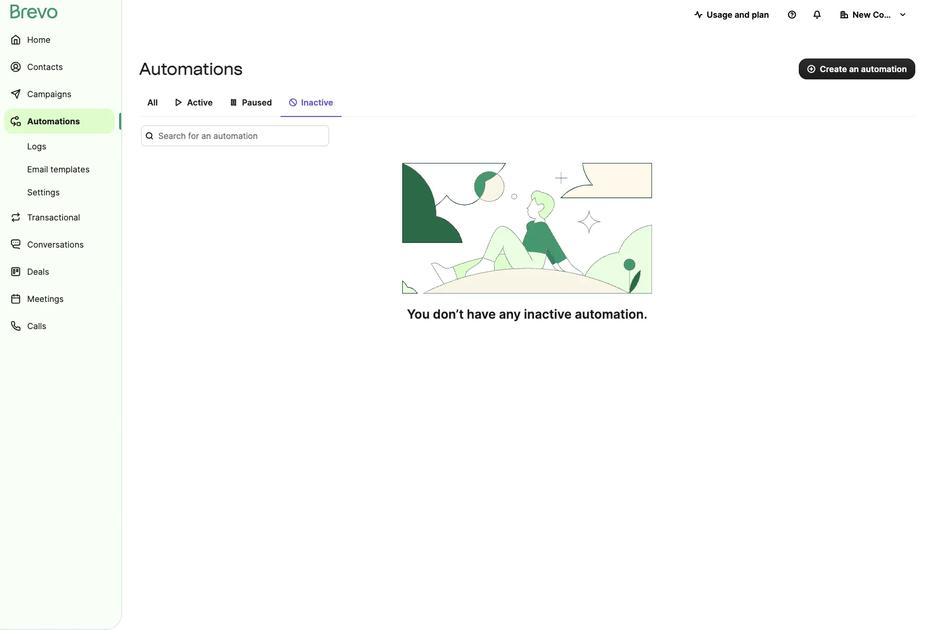 Task type: describe. For each thing, give the bounding box(es) containing it.
email templates link
[[4, 159, 115, 180]]

create an automation
[[820, 64, 907, 74]]

workflow-list-search-input search field
[[141, 125, 329, 146]]

inactive
[[301, 97, 333, 108]]

new
[[853, 9, 871, 20]]

deals
[[27, 267, 49, 277]]

transactional link
[[4, 205, 115, 230]]

paused
[[242, 97, 272, 108]]

inactive
[[524, 307, 572, 322]]

contacts
[[27, 62, 63, 72]]

active
[[187, 97, 213, 108]]

home link
[[4, 27, 115, 52]]

you don't have any inactive automation. tab panel
[[139, 125, 916, 323]]

settings
[[27, 187, 60, 198]]

campaigns
[[27, 89, 71, 99]]

campaigns link
[[4, 82, 115, 107]]

meetings
[[27, 294, 64, 304]]

company
[[873, 9, 912, 20]]

conversations
[[27, 239, 84, 250]]

and
[[735, 9, 750, 20]]

have
[[467, 307, 496, 322]]

you
[[407, 307, 430, 322]]

usage
[[707, 9, 733, 20]]

you don't have any inactive automation.
[[407, 307, 648, 322]]

templates
[[50, 164, 90, 175]]

create
[[820, 64, 847, 74]]

email templates
[[27, 164, 90, 175]]

automations link
[[4, 109, 115, 134]]



Task type: vqa. For each thing, say whether or not it's contained in the screenshot.
'dxrbf' image related to Inactive
yes



Task type: locate. For each thing, give the bounding box(es) containing it.
1 dxrbf image from the left
[[175, 98, 183, 107]]

0 vertical spatial automations
[[139, 59, 243, 79]]

automations
[[139, 59, 243, 79], [27, 116, 80, 126]]

dxrbf image
[[175, 98, 183, 107], [230, 98, 238, 107]]

logs link
[[4, 136, 115, 157]]

tab list
[[139, 92, 916, 117]]

1 horizontal spatial automations
[[139, 59, 243, 79]]

usage and plan button
[[686, 4, 778, 25]]

calls link
[[4, 314, 115, 339]]

dxrbf image inside active link
[[175, 98, 183, 107]]

email
[[27, 164, 48, 175]]

automations up active
[[139, 59, 243, 79]]

meetings link
[[4, 286, 115, 312]]

conversations link
[[4, 232, 115, 257]]

dxrbf image for active
[[175, 98, 183, 107]]

new company
[[853, 9, 912, 20]]

contacts link
[[4, 54, 115, 79]]

an
[[849, 64, 859, 74]]

1 vertical spatial automations
[[27, 116, 80, 126]]

paused link
[[221, 92, 280, 116]]

dxrbf image for paused
[[230, 98, 238, 107]]

usage and plan
[[707, 9, 769, 20]]

plan
[[752, 9, 769, 20]]

deals link
[[4, 259, 115, 284]]

inactive link
[[280, 92, 342, 117]]

logs
[[27, 141, 46, 152]]

dxrbf image inside paused link
[[230, 98, 238, 107]]

calls
[[27, 321, 46, 331]]

all link
[[139, 92, 166, 116]]

active link
[[166, 92, 221, 116]]

settings link
[[4, 182, 115, 203]]

new company button
[[832, 4, 916, 25]]

transactional
[[27, 212, 80, 223]]

home
[[27, 34, 51, 45]]

automation
[[861, 64, 907, 74]]

2 dxrbf image from the left
[[230, 98, 238, 107]]

all
[[147, 97, 158, 108]]

dxrbf image left paused
[[230, 98, 238, 107]]

dxrbf image
[[289, 98, 297, 107]]

automations up logs link
[[27, 116, 80, 126]]

tab list containing all
[[139, 92, 916, 117]]

don't
[[433, 307, 464, 322]]

create an automation button
[[799, 59, 916, 79]]

dxrbf image left active
[[175, 98, 183, 107]]

automation.
[[575, 307, 648, 322]]

1 horizontal spatial dxrbf image
[[230, 98, 238, 107]]

any
[[499, 307, 521, 322]]

0 horizontal spatial dxrbf image
[[175, 98, 183, 107]]

0 horizontal spatial automations
[[27, 116, 80, 126]]



